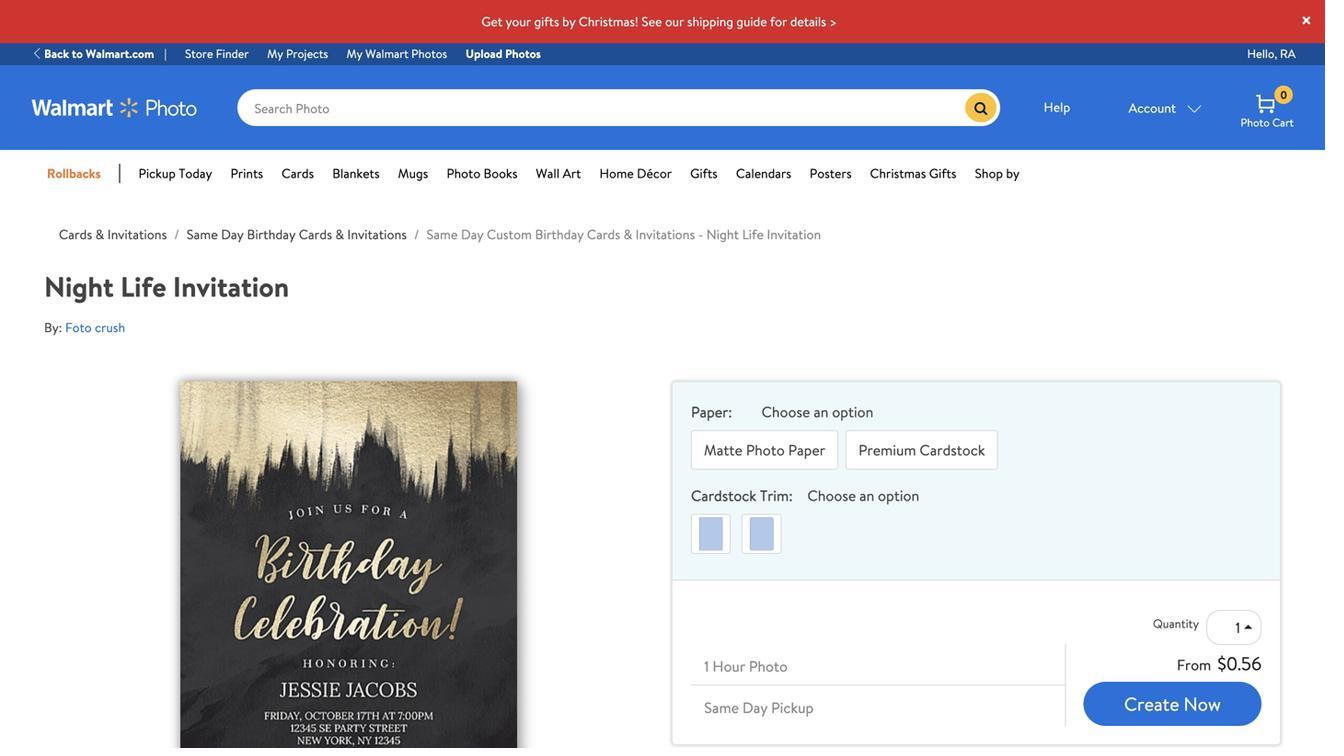Task type: vqa. For each thing, say whether or not it's contained in the screenshot.
3rd Magnet from the left
no



Task type: locate. For each thing, give the bounding box(es) containing it.
0 horizontal spatial photos
[[411, 46, 447, 62]]

paper
[[691, 402, 728, 422], [788, 440, 825, 460]]

2 horizontal spatial &
[[624, 225, 632, 243]]

0 vertical spatial cardstock
[[920, 440, 985, 460]]

0 left 56 at the bottom of page
[[1226, 650, 1238, 676]]

cart
[[1272, 115, 1294, 130]]

0 vertical spatial :
[[728, 402, 732, 422]]

1 vertical spatial cardstock
[[691, 486, 756, 506]]

0 vertical spatial pickup
[[139, 164, 176, 182]]

help
[[1044, 98, 1070, 116]]

from $ 0 . 56
[[1177, 650, 1262, 676]]

0 horizontal spatial my
[[267, 46, 283, 62]]

1 vertical spatial 1
[[704, 656, 709, 676]]

1 horizontal spatial &
[[335, 225, 344, 243]]

0 vertical spatial photo
[[1241, 115, 1270, 130]]

pickup down "1 hour photo"
[[771, 697, 814, 718]]

0 horizontal spatial invitation
[[173, 267, 289, 306]]

guide
[[736, 12, 767, 30]]

1 horizontal spatial cardstock
[[920, 440, 985, 460]]

1 vertical spatial paper
[[788, 440, 825, 460]]

invitations down blankets link
[[347, 225, 407, 243]]

day for custom
[[461, 225, 484, 243]]

my walmart photos link
[[337, 45, 456, 64]]

0 horizontal spatial same
[[187, 225, 218, 243]]

0
[[1280, 87, 1287, 103], [1226, 650, 1238, 676]]

2 horizontal spatial same
[[704, 697, 739, 718]]

1 vertical spatial option
[[878, 486, 919, 506]]

1 gifts from the left
[[690, 164, 718, 182]]

blankets
[[332, 164, 380, 182]]

1 vertical spatial choose an option
[[807, 486, 919, 506]]

day down "1 hour photo"
[[743, 697, 768, 718]]

0 vertical spatial by
[[562, 12, 576, 30]]

1 photos from the left
[[411, 46, 447, 62]]

option up premium
[[832, 402, 874, 422]]

0 vertical spatial night
[[707, 225, 739, 243]]

1 horizontal spatial 1
[[1236, 617, 1240, 638]]

life up crush
[[120, 267, 166, 306]]

cardstock
[[920, 440, 985, 460], [691, 486, 756, 506]]

by right gifts
[[562, 12, 576, 30]]

day left custom
[[461, 225, 484, 243]]

1 horizontal spatial birthday
[[535, 225, 584, 243]]

photo books link
[[447, 164, 518, 183]]

matte
[[704, 440, 742, 460]]

rollbacks link
[[47, 164, 120, 183]]

my projects link
[[258, 45, 337, 64]]

1 horizontal spatial :
[[789, 486, 793, 506]]

1 for 1
[[1236, 617, 1240, 638]]

0 vertical spatial invitation
[[767, 225, 821, 243]]

0 horizontal spatial day
[[221, 225, 244, 243]]

blankets link
[[332, 164, 380, 183]]

trim
[[760, 486, 789, 506]]

cards
[[282, 164, 314, 182], [59, 225, 92, 243], [299, 225, 332, 243], [587, 225, 620, 243]]

photos inside my walmart photos link
[[411, 46, 447, 62]]

1 for 1 hour photo
[[704, 656, 709, 676]]

my for my projects
[[267, 46, 283, 62]]

0 horizontal spatial cardstock
[[691, 486, 756, 506]]

0 horizontal spatial life
[[120, 267, 166, 306]]

0 vertical spatial 0
[[1280, 87, 1287, 103]]

& down rollbacks link
[[95, 225, 104, 243]]

home décor link
[[600, 164, 672, 183]]

photos right walmart
[[411, 46, 447, 62]]

back to walmart.com |
[[44, 46, 167, 62]]

1 horizontal spatial photos
[[505, 46, 541, 62]]

1 vertical spatial pickup
[[771, 697, 814, 718]]

1 horizontal spatial day
[[461, 225, 484, 243]]

photo left books
[[447, 164, 481, 182]]

invitation
[[767, 225, 821, 243], [173, 267, 289, 306]]

same left custom
[[427, 225, 458, 243]]

day
[[221, 225, 244, 243], [461, 225, 484, 243], [743, 697, 768, 718]]

same down hour
[[704, 697, 739, 718]]

shop
[[975, 164, 1003, 182]]

cardstock inside button
[[920, 440, 985, 460]]

same for same day custom birthday cards & invitations  - night life invitation
[[427, 225, 458, 243]]

finder
[[216, 46, 249, 62]]

night right -
[[707, 225, 739, 243]]

invitations left -
[[636, 225, 695, 243]]

: down matte photo paper button in the bottom of the page
[[789, 486, 793, 506]]

0 horizontal spatial invitations
[[107, 225, 167, 243]]

$
[[1217, 650, 1226, 676]]

photos down your
[[505, 46, 541, 62]]

0 vertical spatial option
[[832, 402, 874, 422]]

my left walmart
[[347, 46, 363, 62]]

choose
[[762, 402, 810, 422], [807, 486, 856, 506]]

my left projects
[[267, 46, 283, 62]]

1 vertical spatial :
[[789, 486, 793, 506]]

1 left hour
[[704, 656, 709, 676]]

ra
[[1280, 46, 1296, 62]]

paper right photo
[[788, 440, 825, 460]]

by right shop
[[1006, 164, 1020, 182]]

0 horizontal spatial :
[[728, 402, 732, 422]]

0 horizontal spatial photo
[[447, 164, 481, 182]]

1 vertical spatial photo
[[447, 164, 481, 182]]

life
[[742, 225, 764, 243], [120, 267, 166, 306]]

1 button
[[1206, 610, 1262, 645]]

pickup left today
[[139, 164, 176, 182]]

0 vertical spatial choose an option
[[762, 402, 874, 422]]

|
[[164, 46, 167, 62]]

1 horizontal spatial an
[[860, 486, 874, 506]]

1 horizontal spatial photo
[[749, 656, 788, 676]]

store finder
[[185, 46, 249, 62]]

my
[[267, 46, 283, 62], [347, 46, 363, 62]]

& down blankets link
[[335, 225, 344, 243]]

my walmart photos
[[347, 46, 447, 62]]

gifts
[[690, 164, 718, 182], [929, 164, 957, 182]]

2 horizontal spatial invitations
[[636, 225, 695, 243]]

0 horizontal spatial &
[[95, 225, 104, 243]]

1 my from the left
[[267, 46, 283, 62]]

choose right trim
[[807, 486, 856, 506]]

2 gifts from the left
[[929, 164, 957, 182]]

choose an option up photo
[[762, 402, 874, 422]]

christmas gifts
[[870, 164, 957, 182]]

matte photo paper
[[704, 440, 825, 460]]

1
[[1236, 617, 1240, 638], [704, 656, 709, 676]]

1 up .
[[1236, 617, 1240, 638]]

1 vertical spatial choose
[[807, 486, 856, 506]]

0 horizontal spatial an
[[814, 402, 829, 422]]

1 vertical spatial by
[[1006, 164, 1020, 182]]

our
[[665, 12, 684, 30]]

projects
[[286, 46, 328, 62]]

option
[[832, 402, 874, 422], [878, 486, 919, 506]]

birthday down prints link
[[247, 225, 296, 243]]

an down premium
[[860, 486, 874, 506]]

0 horizontal spatial 1
[[704, 656, 709, 676]]

photo
[[1241, 115, 1270, 130], [447, 164, 481, 182], [749, 656, 788, 676]]

same for same day birthday cards & invitations
[[187, 225, 218, 243]]

birthday right custom
[[535, 225, 584, 243]]

0 horizontal spatial gifts
[[690, 164, 718, 182]]

search button image
[[973, 100, 989, 117]]

& down home décor link
[[624, 225, 632, 243]]

0 up cart
[[1280, 87, 1287, 103]]

choose an option
[[762, 402, 874, 422], [807, 486, 919, 506]]

2 horizontal spatial day
[[743, 697, 768, 718]]

1 horizontal spatial same
[[427, 225, 458, 243]]

same day 5x7 greeting card, matte, blank envelope  - night life invitation with night life invitation design 1 image
[[180, 381, 517, 748]]

now
[[1184, 691, 1221, 717]]

gifts right the christmas
[[929, 164, 957, 182]]

1 horizontal spatial invitations
[[347, 225, 407, 243]]

choose up photo
[[762, 402, 810, 422]]

invitations up night life invitation
[[107, 225, 167, 243]]

0 horizontal spatial night
[[44, 267, 114, 306]]

by inside 'link'
[[1006, 164, 1020, 182]]

by:
[[44, 318, 62, 336]]

life right -
[[742, 225, 764, 243]]

birthday
[[247, 225, 296, 243], [535, 225, 584, 243]]

paper up matte
[[691, 402, 728, 422]]

1 horizontal spatial paper
[[788, 440, 825, 460]]

0 horizontal spatial option
[[832, 402, 874, 422]]

photos
[[411, 46, 447, 62], [505, 46, 541, 62]]

2 vertical spatial photo
[[749, 656, 788, 676]]

1 horizontal spatial gifts
[[929, 164, 957, 182]]

crush
[[95, 318, 125, 336]]

1 horizontal spatial option
[[878, 486, 919, 506]]

to
[[72, 46, 83, 62]]

&
[[95, 225, 104, 243], [335, 225, 344, 243], [624, 225, 632, 243]]

0 horizontal spatial 0
[[1226, 650, 1238, 676]]

2 my from the left
[[347, 46, 363, 62]]

pickup
[[139, 164, 176, 182], [771, 697, 814, 718]]

back arrow image
[[31, 47, 44, 60]]

choose an option down premium
[[807, 486, 919, 506]]

0 vertical spatial paper
[[691, 402, 728, 422]]

night up the foto
[[44, 267, 114, 306]]

0 horizontal spatial birthday
[[247, 225, 296, 243]]

0 vertical spatial 1
[[1236, 617, 1240, 638]]

invitation down "same day birthday cards & invitations" link
[[173, 267, 289, 306]]

an up matte photo paper
[[814, 402, 829, 422]]

1 horizontal spatial by
[[1006, 164, 1020, 182]]

2 photos from the left
[[505, 46, 541, 62]]

square image
[[693, 516, 729, 552]]

gifts right décor
[[690, 164, 718, 182]]

photo right hour
[[749, 656, 788, 676]]

day down prints link
[[221, 225, 244, 243]]

store finder link
[[176, 45, 258, 64]]

1 hour photo
[[704, 656, 788, 676]]

premium cardstock
[[859, 440, 985, 460]]

round image
[[744, 516, 780, 552]]

same down today
[[187, 225, 218, 243]]

my for my walmart photos
[[347, 46, 363, 62]]

paper :
[[691, 402, 732, 422]]

1 vertical spatial 0
[[1226, 650, 1238, 676]]

cardstock right premium
[[920, 440, 985, 460]]

1 inside button
[[1236, 617, 1240, 638]]

1 vertical spatial an
[[860, 486, 874, 506]]

photo left cart
[[1241, 115, 1270, 130]]

cardstock up square icon
[[691, 486, 756, 506]]

0 horizontal spatial paper
[[691, 402, 728, 422]]

1 vertical spatial invitation
[[173, 267, 289, 306]]

details
[[790, 12, 826, 30]]

3 invitations from the left
[[636, 225, 695, 243]]

1 horizontal spatial night
[[707, 225, 739, 243]]

: up matte
[[728, 402, 732, 422]]

invitation down calendars link
[[767, 225, 821, 243]]

photo for photo cart
[[1241, 115, 1270, 130]]

1 horizontal spatial life
[[742, 225, 764, 243]]

same
[[187, 225, 218, 243], [427, 225, 458, 243], [704, 697, 739, 718]]

2 horizontal spatial photo
[[1241, 115, 1270, 130]]

option down premium
[[878, 486, 919, 506]]

calendars
[[736, 164, 791, 182]]

1 horizontal spatial my
[[347, 46, 363, 62]]

wall
[[536, 164, 560, 182]]

same day birthday cards & invitations
[[187, 225, 407, 243]]



Task type: describe. For each thing, give the bounding box(es) containing it.
cards & invitations
[[59, 225, 167, 243]]

get
[[482, 12, 503, 30]]

1 horizontal spatial invitation
[[767, 225, 821, 243]]

pickup today
[[139, 164, 212, 182]]

1 horizontal spatial 0
[[1280, 87, 1287, 103]]

0 horizontal spatial by
[[562, 12, 576, 30]]

walmart.com
[[86, 46, 154, 62]]

1 & from the left
[[95, 225, 104, 243]]

wall art link
[[536, 164, 581, 183]]

upload photos link
[[456, 45, 550, 64]]

photo cart
[[1241, 115, 1294, 130]]

for
[[770, 12, 787, 30]]

hello, ra
[[1247, 46, 1296, 62]]

get your gifts by christmas! see our shipping guide for details >
[[478, 12, 837, 30]]

mugs
[[398, 164, 428, 182]]

create now link
[[1084, 682, 1262, 726]]

prints link
[[231, 164, 263, 183]]

1 birthday from the left
[[247, 225, 296, 243]]

see
[[642, 12, 662, 30]]

56
[[1241, 650, 1262, 676]]

cards down rollbacks
[[59, 225, 92, 243]]

gifts inside christmas gifts link
[[929, 164, 957, 182]]

day for birthday
[[221, 225, 244, 243]]

by: foto crush
[[44, 318, 125, 336]]

foto crush link
[[65, 318, 125, 336]]

photos inside upload photos link
[[505, 46, 541, 62]]

same day pickup
[[704, 697, 814, 718]]

-
[[698, 225, 703, 243]]

photo
[[746, 440, 785, 460]]

store
[[185, 46, 213, 62]]

account
[[1129, 99, 1176, 117]]

0 horizontal spatial pickup
[[139, 164, 176, 182]]

1 vertical spatial night
[[44, 267, 114, 306]]

pickup today link
[[139, 164, 212, 183]]

prints
[[231, 164, 263, 182]]

your
[[506, 12, 531, 30]]

0 vertical spatial choose
[[762, 402, 810, 422]]

0 vertical spatial life
[[742, 225, 764, 243]]

hello,
[[1247, 46, 1277, 62]]

gifts
[[534, 12, 559, 30]]

posters link
[[810, 164, 852, 183]]

christmas!
[[579, 12, 639, 30]]

same for same day pickup
[[704, 697, 739, 718]]

cardstock trim :
[[691, 486, 793, 506]]

paper inside button
[[788, 440, 825, 460]]

foto
[[65, 318, 92, 336]]

2 & from the left
[[335, 225, 344, 243]]

custom
[[487, 225, 532, 243]]

home décor
[[600, 164, 672, 182]]

same day custom birthday cards & invitations  - night life invitation
[[427, 225, 821, 243]]

cards down home
[[587, 225, 620, 243]]

from
[[1177, 655, 1211, 675]]

2 invitations from the left
[[347, 225, 407, 243]]

shop by link
[[975, 164, 1020, 183]]

walmart
[[365, 46, 409, 62]]

>
[[829, 12, 837, 30]]

0 vertical spatial an
[[814, 402, 829, 422]]

premium cardstock button
[[846, 430, 998, 470]]

quantity
[[1153, 615, 1199, 632]]

2 birthday from the left
[[535, 225, 584, 243]]

books
[[484, 164, 518, 182]]

christmas gifts link
[[870, 164, 957, 183]]

cards down cards link
[[299, 225, 332, 243]]

back
[[44, 46, 69, 62]]

hour
[[713, 656, 745, 676]]

upload photos
[[466, 46, 541, 62]]

3 & from the left
[[624, 225, 632, 243]]

account button
[[1108, 89, 1222, 126]]

cards right the prints
[[282, 164, 314, 182]]

cards link
[[282, 164, 314, 183]]

matte photo paper button
[[691, 430, 838, 470]]

help link
[[1024, 89, 1090, 126]]

same day birthday cards & invitations link
[[187, 225, 407, 243]]

× link
[[1300, 5, 1313, 35]]

create
[[1124, 691, 1179, 717]]

gifts link
[[690, 164, 718, 183]]

.
[[1238, 650, 1241, 676]]

day for pickup
[[743, 697, 768, 718]]

rollbacks
[[47, 164, 101, 182]]

home
[[600, 164, 634, 182]]

mugs link
[[398, 164, 428, 183]]

photo books
[[447, 164, 518, 182]]

1 horizontal spatial pickup
[[771, 697, 814, 718]]

today
[[179, 164, 212, 182]]

label for search text field text field
[[237, 89, 966, 126]]

my projects
[[267, 46, 328, 62]]

cards & invitations link
[[59, 225, 167, 243]]

posters
[[810, 164, 852, 182]]

photo for photo books
[[447, 164, 481, 182]]

1 vertical spatial life
[[120, 267, 166, 306]]

wall art
[[536, 164, 581, 182]]

shop by
[[975, 164, 1020, 182]]

upload
[[466, 46, 502, 62]]

premium
[[859, 440, 916, 460]]

1 invitations from the left
[[107, 225, 167, 243]]



